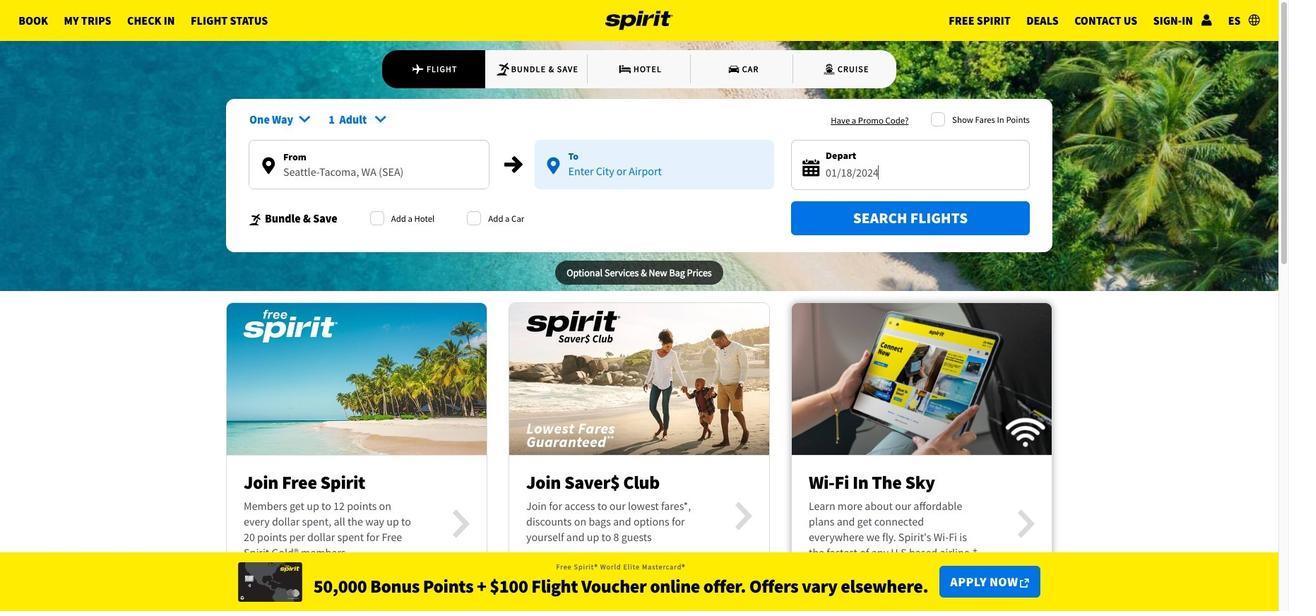 Task type: vqa. For each thing, say whether or not it's contained in the screenshot.
third WEEKDAY element from left
no



Task type: describe. For each thing, give the bounding box(es) containing it.
map marker alt image for the left enter city or airport text box
[[262, 157, 275, 174]]

free_spirit_image image
[[227, 295, 487, 462]]

wifi image image
[[792, 295, 1052, 462]]

car icon image
[[727, 62, 741, 76]]

swap airports image
[[502, 154, 525, 176]]

savers_club_image image
[[510, 295, 770, 463]]

calendar image
[[803, 160, 820, 177]]

vacation icon image
[[496, 62, 510, 76]]

user image
[[1202, 14, 1213, 25]]

flight icon image
[[412, 62, 425, 76]]

cruise icon image
[[823, 62, 837, 76]]



Task type: locate. For each thing, give the bounding box(es) containing it.
bundle and save icon image
[[249, 213, 263, 226]]

2 map marker alt image from the left
[[547, 157, 560, 174]]

world elite image
[[238, 562, 302, 602]]

logo image
[[605, 0, 674, 41]]

1 horizontal spatial enter city or airport text field
[[535, 164, 775, 188]]

map marker alt image up bundle and save icon
[[262, 157, 275, 174]]

external links may not meet accessibility requirements. image
[[1021, 579, 1030, 588]]

map marker alt image for the right enter city or airport text box
[[547, 157, 560, 174]]

0 horizontal spatial map marker alt image
[[262, 157, 275, 174]]

1 horizontal spatial map marker alt image
[[547, 157, 560, 174]]

map marker alt image
[[262, 157, 275, 174], [547, 157, 560, 174]]

hotel icon image
[[618, 62, 632, 76]]

global image
[[1249, 14, 1261, 25]]

Enter City or Airport text field
[[535, 164, 775, 188], [249, 165, 489, 189]]

map marker alt image right swap airports image
[[547, 157, 560, 174]]

1 map marker alt image from the left
[[262, 157, 275, 174]]

date field
[[826, 163, 1018, 181]]

0 horizontal spatial enter city or airport text field
[[249, 165, 489, 189]]



